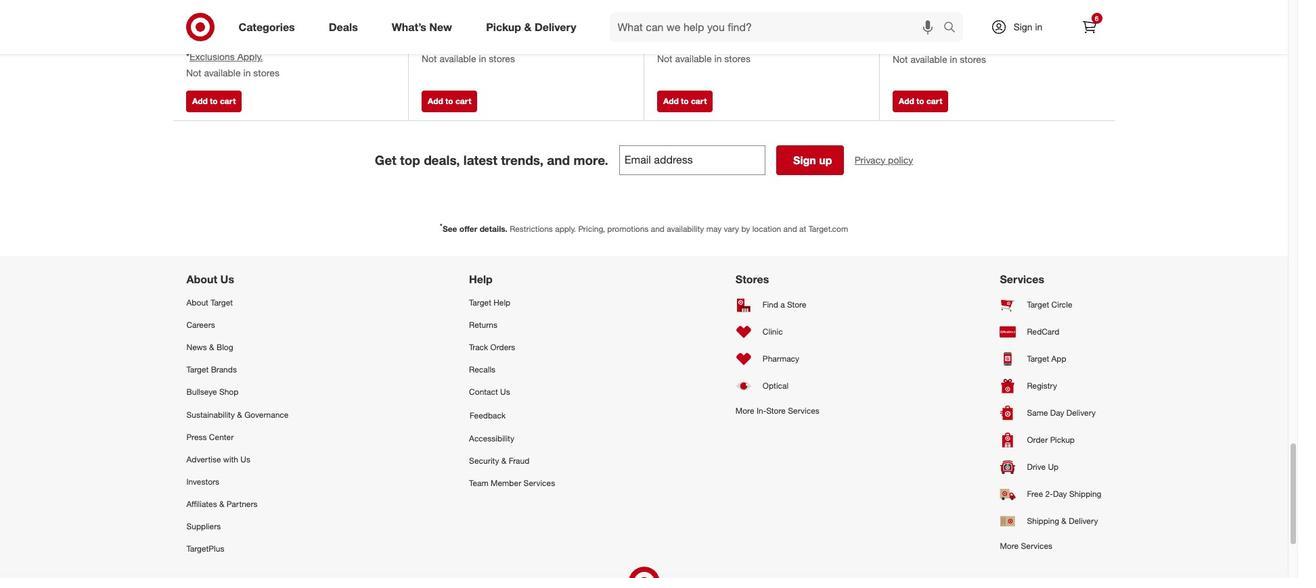 Task type: describe. For each thing, give the bounding box(es) containing it.
1 horizontal spatial help
[[494, 298, 511, 308]]

may
[[706, 224, 722, 234]]

4 add to cart from the left
[[899, 96, 943, 106]]

target for target circle
[[1027, 300, 1049, 310]]

bullseye shop
[[186, 387, 239, 398]]

free shipping * * exclusions apply. not available in stores for exclusions apply. link to the right
[[893, 23, 986, 65]]

add for 3rd add to cart button from left
[[663, 96, 679, 106]]

security & fraud
[[469, 456, 530, 466]]

3 to from the left
[[681, 96, 689, 106]]

a
[[781, 300, 785, 310]]

delivery for pickup & delivery
[[535, 20, 576, 34]]

governance
[[244, 410, 289, 420]]

4 to from the left
[[917, 96, 924, 106]]

target for target help
[[469, 298, 491, 308]]

privacy
[[855, 154, 886, 166]]

restrictions
[[510, 224, 553, 234]]

services down fraud
[[524, 479, 555, 489]]

orders
[[259, 24, 283, 34]]

available inside only ships with $35 orders free shipping * exclusions apply. not available in stores
[[204, 67, 241, 79]]

0 horizontal spatial online
[[250, 0, 272, 10]]

3 add to cart button from the left
[[657, 90, 713, 112]]

add for first add to cart button from the left
[[192, 96, 208, 106]]

availability
[[667, 224, 704, 234]]

1 horizontal spatial when purchased online
[[893, 1, 979, 11]]

registry
[[1027, 381, 1057, 391]]

team member services link
[[469, 472, 555, 495]]

recalls
[[469, 365, 496, 375]]

get
[[375, 152, 397, 168]]

more in-store services
[[736, 406, 820, 416]]

investors
[[186, 477, 219, 487]]

shipping & delivery
[[1027, 517, 1098, 527]]

what's new link
[[380, 12, 469, 42]]

suppliers
[[186, 522, 221, 532]]

redcard
[[1027, 327, 1060, 337]]

latest
[[464, 152, 497, 168]]

privacy policy link
[[855, 153, 913, 167]]

stores inside only ships with $35 orders free shipping * exclusions apply. not available in stores
[[253, 67, 280, 79]]

investors link
[[186, 471, 289, 494]]

find a store link
[[736, 292, 820, 319]]

offer
[[460, 224, 477, 234]]

0 horizontal spatial shipping
[[1027, 517, 1059, 527]]

about for about us
[[186, 273, 217, 286]]

by
[[742, 224, 750, 234]]

stores
[[736, 273, 769, 286]]

delivery for shipping & delivery
[[1069, 517, 1098, 527]]

What can we help you find? suggestions appear below search field
[[610, 12, 947, 42]]

6
[[1095, 14, 1099, 22]]

target app link
[[1000, 346, 1102, 373]]

find
[[763, 300, 778, 310]]

feedback button
[[469, 404, 555, 428]]

sign in link
[[979, 12, 1064, 42]]

details.
[[480, 224, 508, 234]]

more.
[[574, 152, 608, 168]]

store for a
[[787, 300, 807, 310]]

stores down what can we help you find? suggestions appear below search box
[[725, 53, 751, 64]]

see
[[443, 224, 457, 234]]

app
[[1052, 354, 1067, 364]]

affiliates & partners
[[186, 500, 258, 510]]

0 horizontal spatial when purchased online
[[186, 0, 272, 10]]

deals
[[329, 20, 358, 34]]

same
[[1027, 408, 1048, 418]]

when for first add to cart button from the left
[[186, 0, 207, 10]]

stores down search button
[[960, 54, 986, 65]]

target brands link
[[186, 359, 289, 381]]

target for target brands
[[186, 365, 209, 375]]

with inside only ships with $35 orders free shipping * exclusions apply. not available in stores
[[226, 24, 242, 34]]

advertise with us
[[186, 455, 250, 465]]

day inside same day delivery 'link'
[[1050, 408, 1064, 418]]

news & blog
[[186, 343, 233, 353]]

exclusions for middle exclusions apply. link
[[661, 37, 706, 48]]

store for in-
[[767, 406, 786, 416]]

shipping & delivery link
[[1000, 508, 1102, 535]]

exclusions inside only ships with $35 orders free shipping * exclusions apply. not available in stores
[[189, 51, 235, 62]]

in inside only ships with $35 orders free shipping * exclusions apply. not available in stores
[[243, 67, 251, 79]]

target help link
[[469, 292, 555, 314]]

0 vertical spatial help
[[469, 273, 493, 286]]

cart for 4th add to cart button from left
[[927, 96, 943, 106]]

more services
[[1000, 541, 1053, 552]]

& for sustainability
[[237, 410, 242, 420]]

apply. inside only ships with $35 orders free shipping * exclusions apply. not available in stores
[[237, 51, 263, 62]]

1 horizontal spatial shipping
[[1069, 490, 1102, 500]]

exclusions for exclusions apply. link to the right
[[896, 37, 941, 49]]

track orders
[[469, 343, 515, 353]]

purchased for 4th add to cart button from left
[[916, 1, 955, 11]]

* inside only ships with $35 orders free shipping * exclusions apply. not available in stores
[[186, 51, 189, 62]]

suppliers link
[[186, 516, 289, 538]]

deals link
[[317, 12, 375, 42]]

4 add to cart button from the left
[[893, 90, 949, 112]]

advertise with us link
[[186, 449, 289, 471]]

partners
[[227, 500, 258, 510]]

careers
[[186, 320, 215, 330]]

news
[[186, 343, 207, 353]]

affiliates
[[186, 500, 217, 510]]

target app
[[1027, 354, 1067, 364]]

more for more services
[[1000, 541, 1019, 552]]

2 add to cart button from the left
[[422, 90, 477, 112]]

team member services
[[469, 479, 555, 489]]

& for pickup
[[524, 20, 532, 34]]

pickup & delivery link
[[475, 12, 593, 42]]

blog
[[217, 343, 233, 353]]

services down the shipping & delivery link
[[1021, 541, 1053, 552]]

1 vertical spatial pickup
[[1050, 435, 1075, 446]]

target: expect more. pay less. image
[[454, 561, 834, 579]]

1 horizontal spatial us
[[241, 455, 250, 465]]

search button
[[937, 12, 970, 45]]

location
[[752, 224, 781, 234]]

services down the optical link
[[788, 406, 820, 416]]

more in-store services link
[[736, 400, 820, 422]]

free inside only ships with $35 orders free shipping * exclusions apply. not available in stores
[[186, 37, 205, 48]]

pickup & delivery
[[486, 20, 576, 34]]

target circle
[[1027, 300, 1073, 310]]

1 horizontal spatial online
[[957, 1, 979, 11]]

contact us link
[[469, 381, 555, 404]]

cart for 3rd add to cart button from left
[[691, 96, 707, 106]]

feedback
[[470, 411, 506, 421]]

target inside 'about target' link
[[211, 298, 233, 308]]

day inside free 2-day shipping link
[[1053, 490, 1067, 500]]

about for about target
[[186, 298, 208, 308]]

1 vertical spatial with
[[223, 455, 238, 465]]

3 add to cart from the left
[[663, 96, 707, 106]]

pricing,
[[578, 224, 605, 234]]

free 2-day shipping
[[1027, 490, 1102, 500]]

only
[[186, 24, 203, 34]]

contact
[[469, 387, 498, 398]]

about target link
[[186, 292, 289, 314]]

target.com
[[809, 224, 848, 234]]

2-
[[1046, 490, 1053, 500]]



Task type: locate. For each thing, give the bounding box(es) containing it.
&
[[524, 20, 532, 34], [209, 343, 214, 353], [237, 410, 242, 420], [501, 456, 507, 466], [219, 500, 224, 510], [1062, 517, 1067, 527]]

drive up link
[[1000, 454, 1102, 481]]

stores down pickup & delivery
[[489, 53, 515, 64]]

0 horizontal spatial and
[[547, 152, 570, 168]]

new
[[429, 20, 452, 34]]

with down press center link
[[223, 455, 238, 465]]

sign
[[1014, 21, 1033, 32], [793, 153, 816, 167]]

4 add from the left
[[899, 96, 914, 106]]

press center
[[186, 432, 234, 442]]

1 cart from the left
[[220, 96, 236, 106]]

0 vertical spatial pickup
[[486, 20, 521, 34]]

1 vertical spatial about
[[186, 298, 208, 308]]

pharmacy link
[[736, 346, 820, 373]]

about us
[[186, 273, 234, 286]]

1 horizontal spatial purchased
[[916, 1, 955, 11]]

with left $35
[[226, 24, 242, 34]]

1 vertical spatial more
[[1000, 541, 1019, 552]]

1 horizontal spatial free shipping * * exclusions apply. not available in stores
[[893, 23, 986, 65]]

target help
[[469, 298, 511, 308]]

sign up
[[793, 153, 832, 167]]

2 vertical spatial delivery
[[1069, 517, 1098, 527]]

order
[[1027, 435, 1048, 446]]

0 horizontal spatial free shipping * * exclusions apply. not available in stores
[[657, 22, 751, 64]]

delivery inside "link"
[[535, 20, 576, 34]]

0 horizontal spatial store
[[767, 406, 786, 416]]

same day delivery link
[[1000, 400, 1102, 427]]

sign for sign in
[[1014, 21, 1033, 32]]

1 horizontal spatial sign
[[1014, 21, 1033, 32]]

free shipping *
[[422, 22, 483, 34]]

sustainability & governance link
[[186, 404, 289, 426]]

1 vertical spatial sign
[[793, 153, 816, 167]]

1 add to cart from the left
[[192, 96, 236, 106]]

about up about target
[[186, 273, 217, 286]]

trends,
[[501, 152, 544, 168]]

to
[[210, 96, 218, 106], [445, 96, 453, 106], [681, 96, 689, 106], [917, 96, 924, 106]]

shipping
[[1069, 490, 1102, 500], [1027, 517, 1059, 527]]

1 horizontal spatial store
[[787, 300, 807, 310]]

careers link
[[186, 314, 289, 336]]

stores down orders
[[253, 67, 280, 79]]

recalls link
[[469, 359, 555, 381]]

* inside * see offer details. restrictions apply. pricing, promotions and availability may vary by location and at target.com
[[440, 222, 443, 230]]

target up returns
[[469, 298, 491, 308]]

* see offer details. restrictions apply. pricing, promotions and availability may vary by location and at target.com
[[440, 222, 848, 234]]

0 horizontal spatial when
[[186, 0, 207, 10]]

target inside target circle link
[[1027, 300, 1049, 310]]

target left app
[[1027, 354, 1049, 364]]

1 vertical spatial store
[[767, 406, 786, 416]]

pickup up not available in stores
[[486, 20, 521, 34]]

and left availability
[[651, 224, 665, 234]]

0 horizontal spatial sign
[[793, 153, 816, 167]]

more left in-
[[736, 406, 754, 416]]

brands
[[211, 365, 237, 375]]

when purchased online up ships on the left top of page
[[186, 0, 272, 10]]

cart for third add to cart button from right
[[456, 96, 471, 106]]

at
[[800, 224, 806, 234]]

store down the optical link
[[767, 406, 786, 416]]

1 vertical spatial shipping
[[1027, 517, 1059, 527]]

1 horizontal spatial pickup
[[1050, 435, 1075, 446]]

delivery for same day delivery
[[1067, 408, 1096, 418]]

store
[[787, 300, 807, 310], [767, 406, 786, 416]]

returns
[[469, 320, 498, 330]]

purchased up ships on the left top of page
[[209, 0, 248, 10]]

order pickup link
[[1000, 427, 1102, 454]]

same day delivery
[[1027, 408, 1096, 418]]

0 horizontal spatial exclusions
[[189, 51, 235, 62]]

bullseye
[[186, 387, 217, 398]]

delivery inside 'link'
[[1067, 408, 1096, 418]]

press
[[186, 432, 207, 442]]

cart for first add to cart button from the left
[[220, 96, 236, 106]]

*
[[479, 22, 483, 34], [715, 22, 718, 34], [950, 23, 954, 35], [657, 37, 661, 48], [893, 37, 896, 49], [186, 51, 189, 62], [440, 222, 443, 230]]

1 to from the left
[[210, 96, 218, 106]]

target for target app
[[1027, 354, 1049, 364]]

returns link
[[469, 314, 555, 336]]

member
[[491, 479, 521, 489]]

help up target help
[[469, 273, 493, 286]]

security & fraud link
[[469, 450, 555, 472]]

us for contact us
[[500, 387, 510, 398]]

circle
[[1052, 300, 1073, 310]]

1 horizontal spatial when
[[893, 1, 914, 11]]

1 horizontal spatial apply.
[[709, 37, 734, 48]]

0 vertical spatial day
[[1050, 408, 1064, 418]]

security
[[469, 456, 499, 466]]

exclusions apply. link
[[661, 37, 734, 48], [896, 37, 970, 49], [189, 51, 263, 62]]

1 horizontal spatial more
[[1000, 541, 1019, 552]]

0 vertical spatial with
[[226, 24, 242, 34]]

help up returns link at the bottom left
[[494, 298, 511, 308]]

delivery
[[535, 20, 576, 34], [1067, 408, 1096, 418], [1069, 517, 1098, 527]]

accessibility link
[[469, 428, 555, 450]]

0 horizontal spatial apply.
[[237, 51, 263, 62]]

0 vertical spatial store
[[787, 300, 807, 310]]

targetplus
[[186, 544, 224, 555]]

us for about us
[[220, 273, 234, 286]]

& inside "link"
[[524, 20, 532, 34]]

0 vertical spatial about
[[186, 273, 217, 286]]

policy
[[888, 154, 913, 166]]

redcard link
[[1000, 319, 1102, 346]]

1 about from the top
[[186, 273, 217, 286]]

sign in
[[1014, 21, 1043, 32]]

3 cart from the left
[[691, 96, 707, 106]]

deals,
[[424, 152, 460, 168]]

2 cart from the left
[[456, 96, 471, 106]]

news & blog link
[[186, 336, 289, 359]]

us right 'contact' on the left of page
[[500, 387, 510, 398]]

only ships with $35 orders free shipping * exclusions apply. not available in stores
[[186, 24, 283, 79]]

shipping up more services link
[[1027, 517, 1059, 527]]

target inside target app link
[[1027, 354, 1049, 364]]

not
[[422, 53, 437, 64], [657, 53, 673, 64], [893, 54, 908, 65], [186, 67, 201, 79]]

up
[[819, 153, 832, 167]]

& for affiliates
[[219, 500, 224, 510]]

0 horizontal spatial us
[[220, 273, 234, 286]]

sign left up
[[793, 153, 816, 167]]

day right same
[[1050, 408, 1064, 418]]

privacy policy
[[855, 154, 913, 166]]

0 horizontal spatial exclusions apply. link
[[189, 51, 263, 62]]

0 vertical spatial sign
[[1014, 21, 1033, 32]]

help
[[469, 273, 493, 286], [494, 298, 511, 308]]

shipping inside only ships with $35 orders free shipping * exclusions apply. not available in stores
[[208, 37, 244, 48]]

& for shipping
[[1062, 517, 1067, 527]]

free shipping * * exclusions apply. not available in stores for middle exclusions apply. link
[[657, 22, 751, 64]]

what's new
[[392, 20, 452, 34]]

search
[[937, 21, 970, 35]]

0 vertical spatial delivery
[[535, 20, 576, 34]]

1 vertical spatial us
[[500, 387, 510, 398]]

0 horizontal spatial purchased
[[209, 0, 248, 10]]

2 horizontal spatial exclusions
[[896, 37, 941, 49]]

target inside target brands link
[[186, 365, 209, 375]]

available
[[440, 53, 476, 64], [675, 53, 712, 64], [911, 54, 947, 65], [204, 67, 241, 79]]

purchased up "search"
[[916, 1, 955, 11]]

2 horizontal spatial and
[[784, 224, 797, 234]]

1 add to cart button from the left
[[186, 90, 242, 112]]

1 vertical spatial delivery
[[1067, 408, 1096, 418]]

0 horizontal spatial help
[[469, 273, 493, 286]]

online up "search"
[[957, 1, 979, 11]]

1 horizontal spatial and
[[651, 224, 665, 234]]

categories link
[[227, 12, 312, 42]]

sign left 6 link
[[1014, 21, 1033, 32]]

pickup inside "link"
[[486, 20, 521, 34]]

categories
[[239, 20, 295, 34]]

us up 'about target' link
[[220, 273, 234, 286]]

2 horizontal spatial apply.
[[944, 37, 970, 49]]

0 vertical spatial more
[[736, 406, 754, 416]]

when purchased online
[[186, 0, 272, 10], [893, 1, 979, 11]]

about up "careers"
[[186, 298, 208, 308]]

when for 4th add to cart button from left
[[893, 1, 914, 11]]

store right the a
[[787, 300, 807, 310]]

$35
[[244, 24, 257, 34]]

orders
[[490, 343, 515, 353]]

& for security
[[501, 456, 507, 466]]

optical link
[[736, 373, 820, 400]]

ships
[[205, 24, 224, 34]]

when purchased online up "search"
[[893, 1, 979, 11]]

exclusions
[[661, 37, 706, 48], [896, 37, 941, 49], [189, 51, 235, 62]]

vary
[[724, 224, 739, 234]]

0 horizontal spatial more
[[736, 406, 754, 416]]

purchased for first add to cart button from the left
[[209, 0, 248, 10]]

and
[[547, 152, 570, 168], [651, 224, 665, 234], [784, 224, 797, 234]]

2 horizontal spatial exclusions apply. link
[[896, 37, 970, 49]]

target down news
[[186, 365, 209, 375]]

targetplus link
[[186, 538, 289, 561]]

get top deals, latest trends, and more.
[[375, 152, 608, 168]]

2 add to cart from the left
[[428, 96, 471, 106]]

optical
[[763, 381, 789, 391]]

sign for sign up
[[793, 153, 816, 167]]

accessibility
[[469, 434, 514, 444]]

pharmacy
[[763, 354, 799, 364]]

not available in stores
[[422, 53, 515, 64]]

None text field
[[619, 145, 765, 175]]

2 vertical spatial us
[[241, 455, 250, 465]]

0 vertical spatial us
[[220, 273, 234, 286]]

target inside target help link
[[469, 298, 491, 308]]

pickup right order
[[1050, 435, 1075, 446]]

free
[[422, 22, 441, 34], [657, 22, 676, 34], [893, 23, 912, 35], [186, 37, 205, 48], [1027, 490, 1043, 500]]

and left at
[[784, 224, 797, 234]]

2 horizontal spatial us
[[500, 387, 510, 398]]

fraud
[[509, 456, 530, 466]]

sign inside 'button'
[[793, 153, 816, 167]]

3 add from the left
[[663, 96, 679, 106]]

target left 'circle'
[[1027, 300, 1049, 310]]

1 horizontal spatial exclusions
[[661, 37, 706, 48]]

sustainability
[[186, 410, 235, 420]]

1 vertical spatial day
[[1053, 490, 1067, 500]]

free 2-day shipping link
[[1000, 481, 1102, 508]]

0 horizontal spatial pickup
[[486, 20, 521, 34]]

team
[[469, 479, 489, 489]]

2 about from the top
[[186, 298, 208, 308]]

and left "more."
[[547, 152, 570, 168]]

day up shipping & delivery in the right bottom of the page
[[1053, 490, 1067, 500]]

us down press center link
[[241, 455, 250, 465]]

0 vertical spatial shipping
[[1069, 490, 1102, 500]]

2 to from the left
[[445, 96, 453, 106]]

what's
[[392, 20, 426, 34]]

1 vertical spatial help
[[494, 298, 511, 308]]

4 cart from the left
[[927, 96, 943, 106]]

online up categories
[[250, 0, 272, 10]]

services up target circle
[[1000, 273, 1045, 286]]

pickup
[[486, 20, 521, 34], [1050, 435, 1075, 446]]

1 horizontal spatial exclusions apply. link
[[661, 37, 734, 48]]

cart
[[220, 96, 236, 106], [456, 96, 471, 106], [691, 96, 707, 106], [927, 96, 943, 106]]

target brands
[[186, 365, 237, 375]]

more for more in-store services
[[736, 406, 754, 416]]

more down the shipping & delivery link
[[1000, 541, 1019, 552]]

track
[[469, 343, 488, 353]]

clinic link
[[736, 319, 820, 346]]

target down "about us"
[[211, 298, 233, 308]]

apply.
[[555, 224, 576, 234]]

2 add from the left
[[428, 96, 443, 106]]

shipping up shipping & delivery in the right bottom of the page
[[1069, 490, 1102, 500]]

not inside only ships with $35 orders free shipping * exclusions apply. not available in stores
[[186, 67, 201, 79]]

add for 4th add to cart button from left
[[899, 96, 914, 106]]

add for third add to cart button from right
[[428, 96, 443, 106]]

press center link
[[186, 426, 289, 449]]

& for news
[[209, 343, 214, 353]]

promotions
[[607, 224, 649, 234]]

1 add from the left
[[192, 96, 208, 106]]



Task type: vqa. For each thing, say whether or not it's contained in the screenshot.
1st keurig from the right
no



